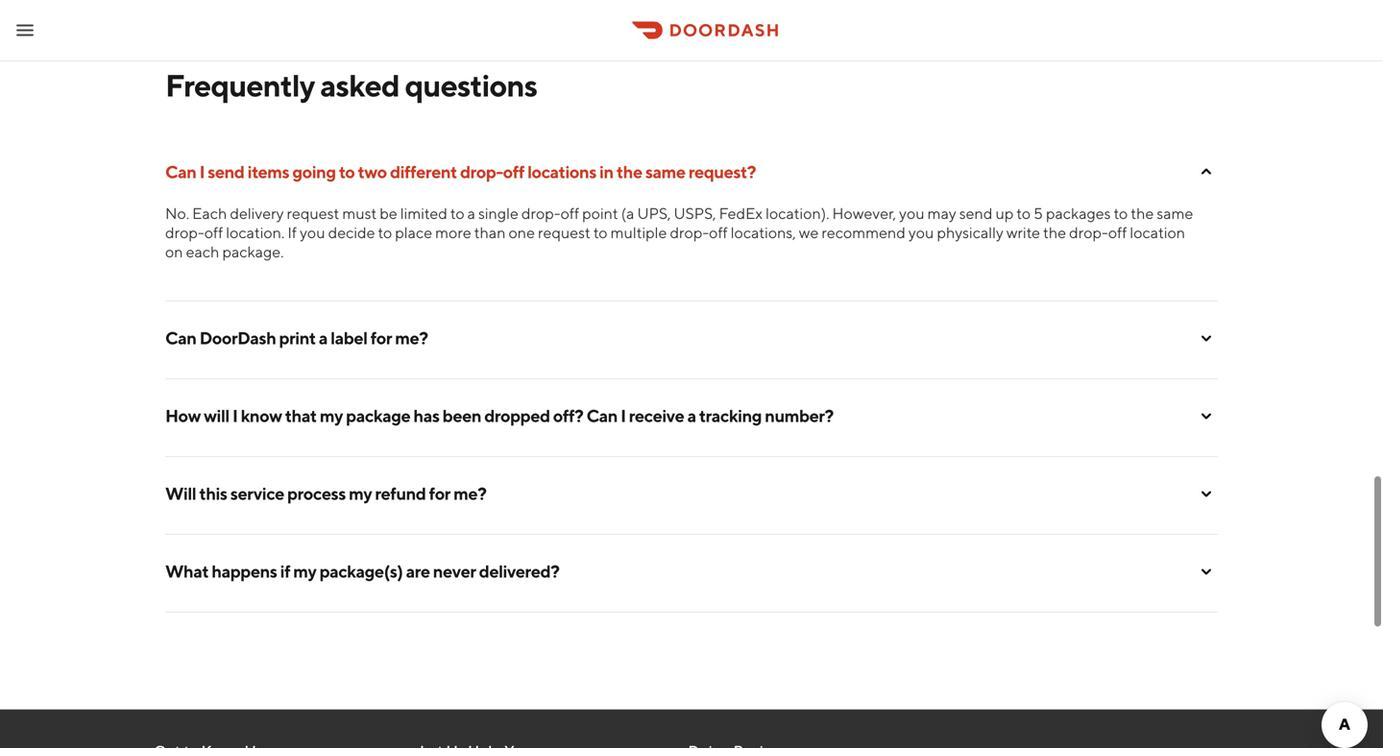 Task type: locate. For each thing, give the bounding box(es) containing it.
send up physically
[[960, 204, 993, 222]]

each
[[186, 243, 219, 261]]

that
[[285, 405, 317, 426]]

package(s)
[[320, 561, 403, 582]]

number?
[[765, 405, 834, 426]]

decide
[[328, 223, 375, 242]]

package.
[[222, 243, 284, 261]]

can i send items going to two different drop-off locations in the same request?
[[165, 161, 756, 182]]

same up location
[[1157, 204, 1194, 222]]

my
[[320, 405, 343, 426], [349, 483, 372, 504], [293, 561, 316, 582]]

the down packages
[[1043, 223, 1066, 242]]

for right refund
[[429, 483, 451, 504]]

1 horizontal spatial my
[[320, 405, 343, 426]]

off left the point
[[561, 204, 579, 222]]

will
[[204, 405, 229, 426]]

1 horizontal spatial the
[[1043, 223, 1066, 242]]

service
[[230, 483, 284, 504]]

1 horizontal spatial request
[[538, 223, 591, 242]]

my right if at the bottom of the page
[[293, 561, 316, 582]]

location
[[1130, 223, 1186, 242]]

a up more
[[468, 204, 476, 222]]

the up location
[[1131, 204, 1154, 222]]

questions
[[405, 67, 537, 103]]

my right that
[[320, 405, 343, 426]]

asked
[[320, 67, 400, 103]]

off left location
[[1109, 223, 1127, 242]]

off up single
[[503, 161, 524, 182]]

items
[[248, 161, 289, 182]]

to
[[339, 161, 355, 182], [450, 204, 465, 222], [1017, 204, 1031, 222], [1114, 204, 1128, 222], [378, 223, 392, 242], [594, 223, 608, 242]]

me? right label on the top of the page
[[395, 328, 428, 348]]

same up ups,
[[645, 161, 686, 182]]

off?
[[553, 405, 584, 426]]

0 horizontal spatial send
[[208, 161, 244, 182]]

(a
[[621, 204, 634, 222]]

are
[[406, 561, 430, 582]]

1 vertical spatial send
[[960, 204, 993, 222]]

0 vertical spatial request
[[287, 204, 339, 222]]

drop-
[[460, 161, 503, 182], [522, 204, 561, 222], [165, 223, 204, 242], [670, 223, 709, 242], [1069, 223, 1109, 242]]

delivered?
[[479, 561, 560, 582]]

location).
[[766, 204, 830, 222]]

we
[[799, 223, 819, 242]]

send left items
[[208, 161, 244, 182]]

i
[[199, 161, 205, 182], [233, 405, 238, 426], [621, 405, 626, 426]]

1 horizontal spatial send
[[960, 204, 993, 222]]

drop- down packages
[[1069, 223, 1109, 242]]

to left '5'
[[1017, 204, 1031, 222]]

you left may
[[899, 204, 925, 222]]

a right receive
[[687, 405, 696, 426]]

place
[[395, 223, 432, 242]]

on
[[165, 243, 183, 261]]

this
[[199, 483, 227, 504]]

can up no.
[[165, 161, 196, 182]]

1 horizontal spatial i
[[233, 405, 238, 426]]

delivery
[[230, 204, 284, 222]]

off down "each"
[[204, 223, 223, 242]]

the right in
[[617, 161, 642, 182]]

the
[[617, 161, 642, 182], [1131, 204, 1154, 222], [1043, 223, 1066, 242]]

to up more
[[450, 204, 465, 222]]

0 horizontal spatial my
[[293, 561, 316, 582]]

1 horizontal spatial same
[[1157, 204, 1194, 222]]

you
[[899, 204, 925, 222], [300, 223, 325, 242], [909, 223, 934, 242]]

a right the print
[[319, 328, 328, 348]]

each
[[192, 204, 227, 222]]

off down 'fedex'
[[709, 223, 728, 242]]

2 horizontal spatial my
[[349, 483, 372, 504]]

same
[[645, 161, 686, 182], [1157, 204, 1194, 222]]

1 horizontal spatial for
[[429, 483, 451, 504]]

for
[[371, 328, 392, 348], [429, 483, 451, 504]]

0 vertical spatial same
[[645, 161, 686, 182]]

has
[[414, 405, 440, 426]]

to right packages
[[1114, 204, 1128, 222]]

1 vertical spatial request
[[538, 223, 591, 242]]

than
[[474, 223, 506, 242]]

1 horizontal spatial a
[[468, 204, 476, 222]]

packages
[[1046, 204, 1111, 222]]

same inside no. each delivery request must be limited to a single drop-off point (a ups, usps, fedex location). however, you may send up to 5 packages to the same drop-off location. if you decide to place more than one request to multiple drop-off locations, we recommend you physically write the drop-off location on each package.
[[1157, 204, 1194, 222]]

single
[[478, 204, 519, 222]]

i right will
[[233, 405, 238, 426]]

my left refund
[[349, 483, 372, 504]]

can right off?
[[587, 405, 618, 426]]

happens
[[212, 561, 277, 582]]

0 vertical spatial the
[[617, 161, 642, 182]]

for right label on the top of the page
[[371, 328, 392, 348]]

a
[[468, 204, 476, 222], [319, 328, 328, 348], [687, 405, 696, 426]]

drop- up "one"
[[522, 204, 561, 222]]

can left doordash on the top
[[165, 328, 196, 348]]

in
[[600, 161, 614, 182]]

1 horizontal spatial me?
[[454, 483, 487, 504]]

if
[[280, 561, 290, 582]]

0 horizontal spatial a
[[319, 328, 328, 348]]

can
[[165, 161, 196, 182], [165, 328, 196, 348], [587, 405, 618, 426]]

2 vertical spatial a
[[687, 405, 696, 426]]

0 vertical spatial a
[[468, 204, 476, 222]]

send
[[208, 161, 244, 182], [960, 204, 993, 222]]

off
[[503, 161, 524, 182], [561, 204, 579, 222], [204, 223, 223, 242], [709, 223, 728, 242], [1109, 223, 1127, 242]]

0 vertical spatial me?
[[395, 328, 428, 348]]

one
[[509, 223, 535, 242]]

more
[[435, 223, 471, 242]]

0 vertical spatial for
[[371, 328, 392, 348]]

may
[[928, 204, 957, 222]]

0 horizontal spatial same
[[645, 161, 686, 182]]

recommend
[[822, 223, 906, 242]]

can doordash print a label for me?
[[165, 328, 428, 348]]

be
[[380, 204, 398, 222]]

request
[[287, 204, 339, 222], [538, 223, 591, 242]]

1 vertical spatial me?
[[454, 483, 487, 504]]

0 vertical spatial can
[[165, 161, 196, 182]]

1 vertical spatial same
[[1157, 204, 1194, 222]]

i up "each"
[[199, 161, 205, 182]]

me? right refund
[[454, 483, 487, 504]]

0 horizontal spatial the
[[617, 161, 642, 182]]

receive
[[629, 405, 684, 426]]

been
[[443, 405, 481, 426]]

up
[[996, 204, 1014, 222]]

me?
[[395, 328, 428, 348], [454, 483, 487, 504]]

2 vertical spatial the
[[1043, 223, 1066, 242]]

2 horizontal spatial the
[[1131, 204, 1154, 222]]

how will i know that my package has been dropped off? can i receive a tracking number?
[[165, 405, 834, 426]]

request down the point
[[538, 223, 591, 242]]

multiple
[[611, 223, 667, 242]]

never
[[433, 561, 476, 582]]

what
[[165, 561, 209, 582]]

request up if
[[287, 204, 339, 222]]

will
[[165, 483, 196, 504]]

i left receive
[[621, 405, 626, 426]]

tracking
[[699, 405, 762, 426]]

1 vertical spatial can
[[165, 328, 196, 348]]



Task type: vqa. For each thing, say whether or not it's contained in the screenshot.
the right request
yes



Task type: describe. For each thing, give the bounding box(es) containing it.
drop- up single
[[460, 161, 503, 182]]

point
[[582, 204, 618, 222]]

request?
[[689, 161, 756, 182]]

1 vertical spatial my
[[349, 483, 372, 504]]

package
[[346, 405, 410, 426]]

doordash
[[199, 328, 276, 348]]

dropped
[[484, 405, 550, 426]]

limited
[[400, 204, 448, 222]]

what happens if my package(s) are never delivered?
[[165, 561, 560, 582]]

no. each delivery request must be limited to a single drop-off point (a ups, usps, fedex location). however, you may send up to 5 packages to the same drop-off location. if you decide to place more than one request to multiple drop-off locations, we recommend you physically write the drop-off location on each package.
[[165, 204, 1194, 261]]

1 vertical spatial for
[[429, 483, 451, 504]]

physically
[[937, 223, 1004, 242]]

frequently asked questions
[[165, 67, 537, 103]]

will this service process my refund for me?
[[165, 483, 487, 504]]

to left "two"
[[339, 161, 355, 182]]

if
[[288, 223, 297, 242]]

send inside no. each delivery request must be limited to a single drop-off point (a ups, usps, fedex location). however, you may send up to 5 packages to the same drop-off location. if you decide to place more than one request to multiple drop-off locations, we recommend you physically write the drop-off location on each package.
[[960, 204, 993, 222]]

however,
[[833, 204, 896, 222]]

5
[[1034, 204, 1043, 222]]

0 horizontal spatial me?
[[395, 328, 428, 348]]

must
[[342, 204, 377, 222]]

location.
[[226, 223, 285, 242]]

two
[[358, 161, 387, 182]]

1 vertical spatial a
[[319, 328, 328, 348]]

print
[[279, 328, 316, 348]]

write
[[1007, 223, 1041, 242]]

refund
[[375, 483, 426, 504]]

know
[[241, 405, 282, 426]]

0 horizontal spatial i
[[199, 161, 205, 182]]

can for can i send items going to two different drop-off locations in the same request?
[[165, 161, 196, 182]]

usps,
[[674, 204, 716, 222]]

2 vertical spatial my
[[293, 561, 316, 582]]

to down the point
[[594, 223, 608, 242]]

2 horizontal spatial i
[[621, 405, 626, 426]]

label
[[331, 328, 368, 348]]

fedex
[[719, 204, 763, 222]]

0 vertical spatial send
[[208, 161, 244, 182]]

2 horizontal spatial a
[[687, 405, 696, 426]]

can for can doordash print a label for me?
[[165, 328, 196, 348]]

1 vertical spatial the
[[1131, 204, 1154, 222]]

0 horizontal spatial request
[[287, 204, 339, 222]]

a inside no. each delivery request must be limited to a single drop-off point (a ups, usps, fedex location). however, you may send up to 5 packages to the same drop-off location. if you decide to place more than one request to multiple drop-off locations, we recommend you physically write the drop-off location on each package.
[[468, 204, 476, 222]]

you right if
[[300, 223, 325, 242]]

you down may
[[909, 223, 934, 242]]

process
[[287, 483, 346, 504]]

locations
[[528, 161, 597, 182]]

frequently
[[165, 67, 315, 103]]

different
[[390, 161, 457, 182]]

going
[[292, 161, 336, 182]]

drop- down usps,
[[670, 223, 709, 242]]

to down be on the left top
[[378, 223, 392, 242]]

0 vertical spatial my
[[320, 405, 343, 426]]

drop- down no.
[[165, 223, 204, 242]]

no.
[[165, 204, 189, 222]]

open menu image
[[13, 19, 37, 42]]

ups,
[[637, 204, 671, 222]]

2 vertical spatial can
[[587, 405, 618, 426]]

locations,
[[731, 223, 796, 242]]

how
[[165, 405, 201, 426]]

0 horizontal spatial for
[[371, 328, 392, 348]]



